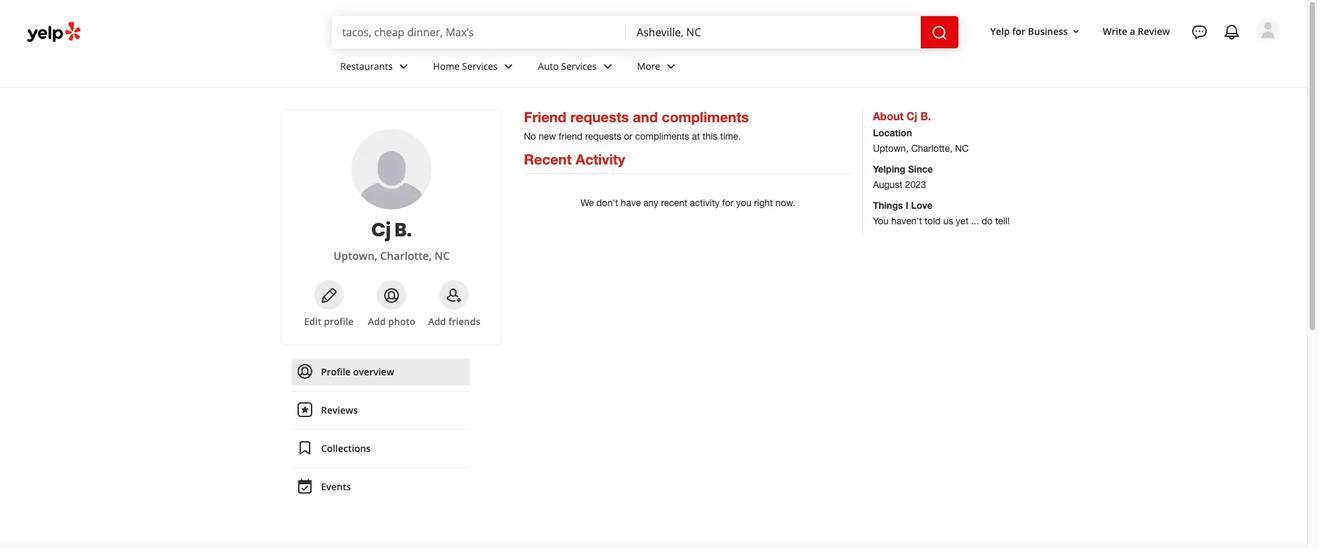 Task type: vqa. For each thing, say whether or not it's contained in the screenshot.
2nd Offers from the bottom of the page
no



Task type: describe. For each thing, give the bounding box(es) containing it.
1 vertical spatial for
[[722, 197, 733, 208]]

yelping
[[873, 163, 905, 175]]

this
[[703, 131, 718, 142]]

activity
[[576, 151, 625, 168]]

add for add photo
[[368, 315, 386, 328]]

we
[[581, 197, 594, 208]]

things
[[873, 199, 903, 211]]

about
[[873, 109, 904, 122]]

2023
[[905, 179, 926, 190]]

cj b. image
[[1256, 18, 1280, 42]]

b. inside cj b. uptown, charlotte, nc
[[394, 217, 412, 243]]

auto services link
[[527, 48, 626, 87]]

you
[[736, 197, 751, 208]]

reviews menu item
[[291, 397, 470, 430]]

have
[[621, 197, 641, 208]]

24 event v2 image
[[297, 478, 313, 494]]

16 chevron down v2 image
[[1071, 26, 1081, 37]]

...
[[971, 216, 979, 226]]

recent
[[661, 197, 687, 208]]

uptown, inside 'location uptown, charlotte, nc'
[[873, 143, 909, 154]]

and
[[633, 109, 658, 126]]

about cj b.
[[873, 109, 931, 122]]

or
[[624, 131, 633, 142]]

charlotte, inside cj b. uptown, charlotte, nc
[[380, 249, 432, 263]]

none field near
[[637, 25, 910, 40]]

menu containing profile overview
[[291, 359, 470, 500]]

24 profile v2 image
[[297, 363, 313, 379]]

events link
[[291, 473, 470, 500]]

write
[[1103, 25, 1127, 37]]

friend
[[524, 109, 566, 126]]

overview
[[353, 365, 394, 378]]

review
[[1138, 25, 1170, 37]]

yelp for business
[[990, 25, 1068, 37]]

24 chevron down v2 image for auto services
[[599, 58, 616, 74]]

you
[[873, 216, 889, 226]]

don't
[[596, 197, 618, 208]]

uptown, inside cj b. uptown, charlotte, nc
[[333, 249, 377, 263]]

1 horizontal spatial b.
[[920, 109, 931, 122]]

restaurants
[[340, 60, 393, 72]]

write a review link
[[1097, 19, 1175, 43]]

recent activity
[[524, 151, 625, 168]]

profile overview link
[[291, 359, 470, 386]]

haven't
[[891, 216, 922, 226]]

write a review
[[1103, 25, 1170, 37]]

profile overview
[[321, 365, 394, 378]]

time.
[[720, 131, 741, 142]]

24 collections v2 image
[[297, 440, 313, 456]]

24 chevron down v2 image for restaurants
[[395, 58, 412, 74]]

search image
[[931, 25, 947, 41]]

auto services
[[538, 60, 597, 72]]

profile overview menu item
[[291, 359, 470, 392]]

recent
[[524, 151, 572, 168]]

add photo image
[[383, 287, 400, 303]]

0 vertical spatial requests
[[570, 109, 629, 126]]

now.
[[775, 197, 795, 208]]

add photo
[[368, 315, 415, 328]]

auto
[[538, 60, 559, 72]]

24 chevron down v2 image for home services
[[500, 58, 517, 74]]

love
[[911, 199, 933, 211]]

cj b. uptown, charlotte, nc
[[333, 217, 450, 263]]

more
[[637, 60, 660, 72]]

us
[[943, 216, 953, 226]]

add for add friends
[[428, 315, 446, 328]]

services for home services
[[462, 60, 498, 72]]

told
[[925, 216, 941, 226]]

reviews link
[[291, 397, 470, 424]]

at
[[692, 131, 700, 142]]



Task type: locate. For each thing, give the bounding box(es) containing it.
1 horizontal spatial cj
[[907, 109, 917, 122]]

1 horizontal spatial none field
[[637, 25, 910, 40]]

cj inside cj b. uptown, charlotte, nc
[[371, 217, 391, 243]]

profile
[[321, 365, 351, 378]]

b. up 'location uptown, charlotte, nc'
[[920, 109, 931, 122]]

charlotte, up "since"
[[911, 143, 952, 154]]

yelp for business button
[[985, 19, 1087, 43]]

messages image
[[1191, 24, 1208, 40]]

edit profile
[[304, 315, 354, 328]]

more link
[[626, 48, 690, 87]]

none field up business categories element
[[637, 25, 910, 40]]

2 add from the left
[[428, 315, 446, 328]]

0 horizontal spatial cj
[[371, 217, 391, 243]]

services right home
[[462, 60, 498, 72]]

0 horizontal spatial add
[[368, 315, 386, 328]]

user actions element
[[980, 17, 1299, 99]]

august
[[873, 179, 902, 190]]

1 vertical spatial compliments
[[635, 131, 689, 142]]

for right "yelp"
[[1012, 25, 1025, 37]]

do
[[982, 216, 993, 226]]

0 horizontal spatial b.
[[394, 217, 412, 243]]

collections menu item
[[291, 435, 470, 468]]

profile
[[324, 315, 354, 328]]

1 24 chevron down v2 image from the left
[[395, 58, 412, 74]]

add friends image
[[446, 287, 462, 303]]

activity
[[690, 197, 720, 208]]

right
[[754, 197, 773, 208]]

Near text field
[[637, 25, 910, 40]]

1 horizontal spatial charlotte,
[[911, 143, 952, 154]]

things i love you haven't told us yet ... do tell!
[[873, 199, 1010, 226]]

0 vertical spatial charlotte,
[[911, 143, 952, 154]]

2 none field from the left
[[637, 25, 910, 40]]

home services
[[433, 60, 498, 72]]

since
[[908, 163, 933, 175]]

we don't have any recent activity for you right now.
[[581, 197, 795, 208]]

cj
[[907, 109, 917, 122], [371, 217, 391, 243]]

any
[[643, 197, 658, 208]]

no
[[524, 131, 536, 142]]

nc inside 'location uptown, charlotte, nc'
[[955, 143, 969, 154]]

cj right about
[[907, 109, 917, 122]]

0 vertical spatial uptown,
[[873, 143, 909, 154]]

for left you
[[722, 197, 733, 208]]

24 chevron down v2 image
[[395, 58, 412, 74], [500, 58, 517, 74], [599, 58, 616, 74]]

collections
[[321, 442, 371, 455]]

services for auto services
[[561, 60, 597, 72]]

none field up home services link
[[342, 25, 615, 40]]

1 horizontal spatial add
[[428, 315, 446, 328]]

nc
[[955, 143, 969, 154], [434, 249, 450, 263]]

0 vertical spatial b.
[[920, 109, 931, 122]]

requests up activity
[[585, 131, 621, 142]]

compliments
[[662, 109, 749, 126], [635, 131, 689, 142]]

1 horizontal spatial nc
[[955, 143, 969, 154]]

edit profile image
[[321, 287, 337, 303]]

1 horizontal spatial services
[[561, 60, 597, 72]]

friend
[[559, 131, 583, 142]]

location
[[873, 127, 912, 138]]

home
[[433, 60, 460, 72]]

a
[[1130, 25, 1135, 37]]

requests
[[570, 109, 629, 126], [585, 131, 621, 142]]

uptown, down cj b. link
[[333, 249, 377, 263]]

new
[[539, 131, 556, 142]]

1 vertical spatial b.
[[394, 217, 412, 243]]

none field find
[[342, 25, 615, 40]]

add
[[368, 315, 386, 328], [428, 315, 446, 328]]

home services link
[[422, 48, 527, 87]]

friend requests and compliments no new friend requests or compliments at this time.
[[524, 109, 749, 142]]

requests up "or" at the left top
[[570, 109, 629, 126]]

3 24 chevron down v2 image from the left
[[599, 58, 616, 74]]

uptown,
[[873, 143, 909, 154], [333, 249, 377, 263]]

1 services from the left
[[462, 60, 498, 72]]

charlotte, inside 'location uptown, charlotte, nc'
[[911, 143, 952, 154]]

1 horizontal spatial 24 chevron down v2 image
[[500, 58, 517, 74]]

photo
[[388, 315, 415, 328]]

for inside "button"
[[1012, 25, 1025, 37]]

location uptown, charlotte, nc
[[873, 127, 969, 154]]

yet
[[956, 216, 969, 226]]

2 services from the left
[[561, 60, 597, 72]]

0 horizontal spatial nc
[[434, 249, 450, 263]]

0 vertical spatial nc
[[955, 143, 969, 154]]

edit
[[304, 315, 321, 328]]

1 vertical spatial uptown,
[[333, 249, 377, 263]]

1 vertical spatial nc
[[434, 249, 450, 263]]

1 horizontal spatial for
[[1012, 25, 1025, 37]]

business categories element
[[329, 48, 1280, 87]]

24 chevron down v2 image right restaurants
[[395, 58, 412, 74]]

i
[[906, 199, 908, 211]]

charlotte,
[[911, 143, 952, 154], [380, 249, 432, 263]]

b.
[[920, 109, 931, 122], [394, 217, 412, 243]]

compliments up this
[[662, 109, 749, 126]]

1 vertical spatial cj
[[371, 217, 391, 243]]

0 horizontal spatial 24 chevron down v2 image
[[395, 58, 412, 74]]

Find text field
[[342, 25, 615, 40]]

menu
[[291, 359, 470, 500]]

friends
[[448, 315, 480, 328]]

24 review v2 image
[[297, 401, 313, 417]]

0 horizontal spatial for
[[722, 197, 733, 208]]

for
[[1012, 25, 1025, 37], [722, 197, 733, 208]]

24 chevron down v2 image left auto
[[500, 58, 517, 74]]

add left "friends"
[[428, 315, 446, 328]]

cj b. link
[[298, 217, 486, 243]]

2 horizontal spatial 24 chevron down v2 image
[[599, 58, 616, 74]]

1 vertical spatial charlotte,
[[380, 249, 432, 263]]

yelp
[[990, 25, 1010, 37]]

0 horizontal spatial charlotte,
[[380, 249, 432, 263]]

0 horizontal spatial none field
[[342, 25, 615, 40]]

compliments down and
[[635, 131, 689, 142]]

add friends
[[428, 315, 480, 328]]

collections link
[[291, 435, 470, 462]]

events
[[321, 480, 351, 493]]

services right auto
[[561, 60, 597, 72]]

services
[[462, 60, 498, 72], [561, 60, 597, 72]]

None search field
[[331, 16, 961, 48]]

tell!
[[995, 216, 1010, 226]]

nc inside cj b. uptown, charlotte, nc
[[434, 249, 450, 263]]

0 horizontal spatial services
[[462, 60, 498, 72]]

24 chevron down v2 image
[[663, 58, 679, 74]]

b. up add photo
[[394, 217, 412, 243]]

2 24 chevron down v2 image from the left
[[500, 58, 517, 74]]

charlotte, down cj b. link
[[380, 249, 432, 263]]

0 vertical spatial for
[[1012, 25, 1025, 37]]

reviews
[[321, 404, 358, 416]]

24 chevron down v2 image inside home services link
[[500, 58, 517, 74]]

0 vertical spatial compliments
[[662, 109, 749, 126]]

1 vertical spatial requests
[[585, 131, 621, 142]]

24 chevron down v2 image inside restaurants link
[[395, 58, 412, 74]]

add left photo
[[368, 315, 386, 328]]

notifications image
[[1224, 24, 1240, 40]]

1 add from the left
[[368, 315, 386, 328]]

24 chevron down v2 image inside auto services link
[[599, 58, 616, 74]]

1 horizontal spatial uptown,
[[873, 143, 909, 154]]

uptown, down location
[[873, 143, 909, 154]]

cj up add photo
[[371, 217, 391, 243]]

0 vertical spatial cj
[[907, 109, 917, 122]]

business
[[1028, 25, 1068, 37]]

0 horizontal spatial uptown,
[[333, 249, 377, 263]]

None field
[[342, 25, 615, 40], [637, 25, 910, 40]]

24 chevron down v2 image right auto services
[[599, 58, 616, 74]]

1 none field from the left
[[342, 25, 615, 40]]

restaurants link
[[329, 48, 422, 87]]

yelping since august 2023
[[873, 163, 933, 190]]



